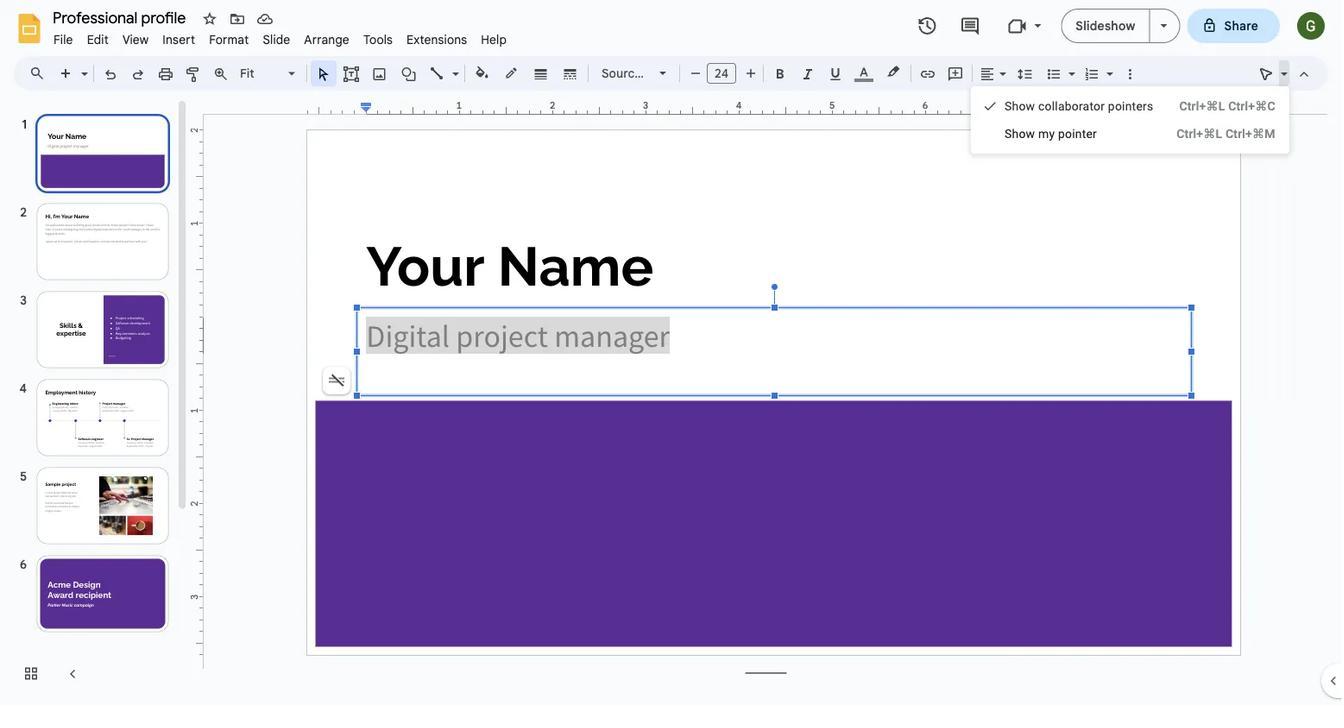 Task type: locate. For each thing, give the bounding box(es) containing it.
insert
[[163, 32, 195, 47]]

m
[[1038, 126, 1049, 141]]

view
[[122, 32, 149, 47]]

2
[[189, 127, 200, 133]]

slideshow button
[[1061, 9, 1150, 43]]

share
[[1224, 18, 1258, 33]]

application containing slideshow
[[0, 0, 1342, 705]]

sh
[[1005, 99, 1019, 113]]

1 vertical spatial ctrl+⌘l
[[1177, 126, 1222, 141]]

source
[[602, 66, 642, 81]]

o
[[1019, 99, 1026, 113]]

line & paragraph spacing image
[[1015, 61, 1035, 85]]

slide menu item
[[256, 29, 297, 50]]

ctrl+⌘l
[[1179, 99, 1225, 113], [1177, 126, 1222, 141]]

view menu item
[[116, 29, 156, 50]]

do not autofit image
[[325, 369, 349, 393]]

menu containing sh
[[971, 86, 1289, 154]]

Star checkbox
[[198, 7, 222, 31]]

navigation
[[0, 98, 190, 705]]

menu
[[971, 86, 1289, 154]]

Zoom text field
[[237, 61, 286, 85]]

menu bar containing file
[[47, 22, 514, 51]]

left margin image
[[308, 101, 371, 114]]

border weight option
[[531, 61, 551, 85]]

y
[[1049, 126, 1055, 141]]

application
[[0, 0, 1342, 705]]

border color: transparent image
[[502, 61, 522, 84]]

arrange menu item
[[297, 29, 356, 50]]

format menu item
[[202, 29, 256, 50]]

show collaborator pointers o element
[[1005, 99, 1159, 113]]

ctrl+⌘l for ctrl+⌘l ctrl+⌘c
[[1179, 99, 1225, 113]]

show
[[1005, 126, 1035, 141]]

0 vertical spatial ctrl+⌘l
[[1179, 99, 1225, 113]]

highlight color image
[[884, 61, 903, 82]]

ctrl+⌘l up ctrl+⌘l ctrl+⌘m element
[[1179, 99, 1225, 113]]

shape image
[[399, 61, 419, 85]]

Rename text field
[[47, 7, 196, 28]]

sans
[[644, 66, 672, 81]]

mode and view toolbar
[[1252, 56, 1318, 91]]

source sans pro
[[602, 66, 694, 81]]

option
[[323, 367, 350, 394]]

ctrl+⌘l ctrl+⌘c
[[1179, 99, 1275, 113]]

pro
[[675, 66, 694, 81]]

format
[[209, 32, 249, 47]]

menu bar
[[47, 22, 514, 51]]

ctrl+⌘l down right margin image on the right of the page
[[1177, 126, 1222, 141]]

file menu item
[[47, 29, 80, 50]]

right margin image
[[1178, 101, 1240, 114]]



Task type: describe. For each thing, give the bounding box(es) containing it.
menu bar banner
[[0, 0, 1342, 705]]

edit
[[87, 32, 109, 47]]

new slide with layout image
[[77, 62, 88, 68]]

insert menu item
[[156, 29, 202, 50]]

fill color: transparent image
[[473, 61, 492, 84]]

ctrl+⌘m
[[1226, 126, 1275, 141]]

main toolbar
[[51, 0, 1144, 670]]

arrange
[[304, 32, 349, 47]]

extensions menu item
[[400, 29, 474, 50]]

slide
[[263, 32, 290, 47]]

Font size field
[[707, 63, 743, 88]]

font list. source sans pro selected. option
[[602, 61, 694, 85]]

text color image
[[854, 61, 873, 82]]

file
[[54, 32, 73, 47]]

Menus field
[[22, 61, 60, 85]]

ctrl+⌘l ctrl+⌘c element
[[1159, 98, 1275, 115]]

insert image image
[[370, 61, 390, 85]]

Font size text field
[[708, 63, 735, 84]]

collaborator
[[1038, 99, 1105, 113]]

ctrl+⌘c
[[1228, 99, 1275, 113]]

w
[[1026, 99, 1035, 113]]

edit menu item
[[80, 29, 116, 50]]

extensions
[[407, 32, 467, 47]]

menu bar inside menu bar banner
[[47, 22, 514, 51]]

help menu item
[[474, 29, 514, 50]]

border dash option
[[561, 61, 580, 85]]

tools menu item
[[356, 29, 400, 50]]

slideshow
[[1076, 18, 1135, 33]]

show m y pointer
[[1005, 126, 1097, 141]]

pointer
[[1058, 126, 1097, 141]]

sh o w collaborator pointers
[[1005, 99, 1153, 113]]

share button
[[1187, 9, 1280, 43]]

show my pointer m element
[[1005, 126, 1102, 141]]

ctrl+⌘l ctrl+⌘m element
[[1156, 125, 1275, 142]]

help
[[481, 32, 507, 47]]

tools
[[363, 32, 393, 47]]

Zoom field
[[235, 61, 303, 87]]

presentation options image
[[1160, 24, 1167, 28]]

pointers
[[1108, 99, 1153, 113]]

ctrl+⌘l ctrl+⌘m
[[1177, 126, 1275, 141]]

ctrl+⌘l for ctrl+⌘l ctrl+⌘m
[[1177, 126, 1222, 141]]



Task type: vqa. For each thing, say whether or not it's contained in the screenshot.
view
yes



